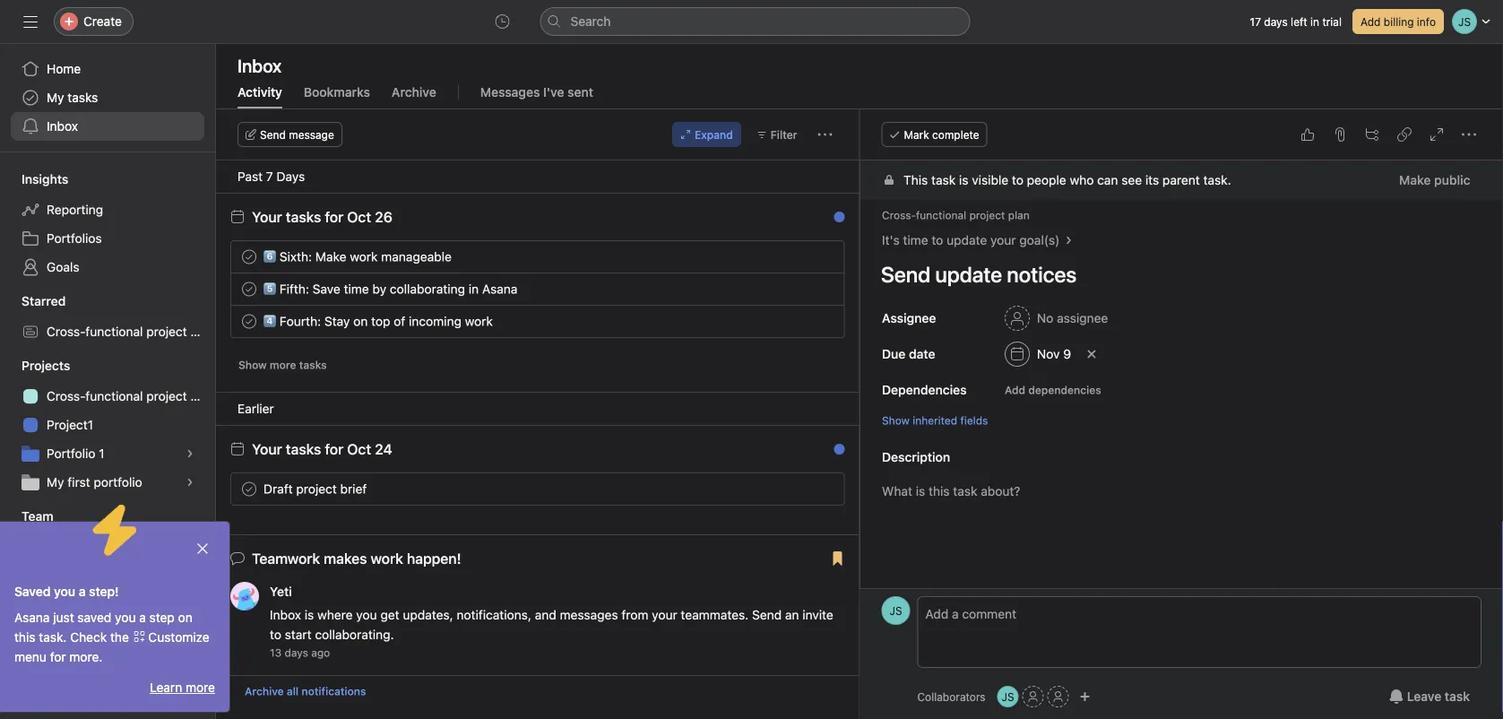 Task type: locate. For each thing, give the bounding box(es) containing it.
task
[[931, 173, 955, 187], [1445, 689, 1470, 704]]

1 vertical spatial completed checkbox
[[238, 278, 260, 300]]

your up draft
[[252, 441, 282, 458]]

1 vertical spatial js button
[[998, 686, 1019, 707]]

save
[[313, 282, 340, 296]]

trial
[[1323, 15, 1342, 28]]

0 vertical spatial show
[[238, 359, 267, 371]]

1 horizontal spatial in
[[1311, 15, 1320, 28]]

cross-functional project plan up project1 link
[[47, 389, 215, 403]]

a inside asana just saved you a step on this task. check the
[[139, 610, 146, 625]]

where
[[317, 607, 353, 622]]

completed image left draft
[[238, 478, 260, 500]]

0 horizontal spatial in
[[469, 282, 479, 296]]

1 vertical spatial cross-functional project plan link
[[11, 317, 215, 346]]

plan left completed option
[[190, 324, 215, 339]]

tasks up draft project brief
[[286, 441, 321, 458]]

1 horizontal spatial a
[[139, 610, 146, 625]]

tasks up sixth:
[[286, 208, 321, 225]]

tasks down home
[[68, 90, 98, 105]]

add billing info button
[[1353, 9, 1444, 34]]

1 vertical spatial archive notification image
[[825, 446, 840, 461]]

2 archive notification image from the top
[[825, 446, 840, 461]]

starred element
[[0, 285, 215, 350]]

cross-functional project plan link up project1
[[11, 382, 215, 411]]

clear due date image
[[1086, 349, 1097, 360]]

cross-functional project plan inside starred element
[[47, 324, 215, 339]]

2 vertical spatial to
[[270, 627, 281, 642]]

insights element
[[0, 163, 215, 285]]

1 vertical spatial your
[[652, 607, 678, 622]]

in right left on the top
[[1311, 15, 1320, 28]]

archive notification image
[[825, 214, 840, 229], [825, 446, 840, 461], [825, 556, 840, 570]]

1 completed checkbox from the top
[[238, 246, 260, 268]]

more for learn
[[186, 680, 215, 695]]

inbox up start
[[270, 607, 301, 622]]

messages
[[560, 607, 618, 622]]

main content
[[860, 160, 1504, 719]]

a left step
[[139, 610, 146, 625]]

brief
[[340, 481, 367, 496]]

0 horizontal spatial you
[[54, 584, 75, 599]]

1 vertical spatial on
[[178, 610, 193, 625]]

is left visible
[[959, 173, 968, 187]]

2 vertical spatial my
[[47, 539, 64, 554]]

0 vertical spatial js button
[[882, 596, 910, 625]]

0 horizontal spatial show
[[238, 359, 267, 371]]

leave task
[[1407, 689, 1470, 704]]

2 vertical spatial functional
[[86, 389, 143, 403]]

completed image for 5️⃣
[[238, 278, 260, 300]]

saved
[[14, 584, 51, 599]]

inbox up activity
[[238, 55, 282, 76]]

make up the save
[[315, 249, 347, 264]]

time left by
[[344, 282, 369, 296]]

1 horizontal spatial asana
[[482, 282, 518, 296]]

my tasks link
[[11, 83, 204, 112]]

send update notices dialog
[[860, 109, 1504, 719]]

make left public at right top
[[1399, 173, 1431, 187]]

create button
[[54, 7, 134, 36]]

tasks down fourth:
[[299, 359, 327, 371]]

0 horizontal spatial more
[[186, 680, 215, 695]]

you inside yeti inbox is where you get updates, notifications, and messages from your teammates. send an invite to start collaborating. 13 days ago
[[356, 607, 377, 622]]

0 horizontal spatial add
[[1005, 384, 1025, 396]]

functional up project1 link
[[86, 389, 143, 403]]

task. right 'parent'
[[1203, 173, 1231, 187]]

task. down just
[[39, 630, 67, 645]]

archive notification image for your tasks for oct 26
[[825, 214, 840, 229]]

oct left 26
[[347, 208, 371, 225]]

info
[[1417, 15, 1436, 28]]

for right menu
[[50, 650, 66, 664]]

task for leave
[[1445, 689, 1470, 704]]

this
[[903, 173, 928, 187]]

0 vertical spatial your
[[252, 208, 282, 225]]

archive notification image up invite at right
[[825, 556, 840, 570]]

1 horizontal spatial make
[[1399, 173, 1431, 187]]

0 vertical spatial task.
[[1203, 173, 1231, 187]]

js button right invite at right
[[882, 596, 910, 625]]

i've
[[543, 85, 564, 100]]

project inside send update notices 'dialog'
[[969, 209, 1005, 221]]

cross- down starred
[[47, 324, 86, 339]]

task inside main content
[[931, 173, 955, 187]]

in right collaborating
[[469, 282, 479, 296]]

functional up update
[[916, 209, 966, 221]]

1 vertical spatial show
[[882, 414, 909, 427]]

cross-functional project plan link down 'goals' "link"
[[11, 317, 215, 346]]

0 vertical spatial is
[[959, 173, 968, 187]]

2 vertical spatial for
[[50, 650, 66, 664]]

is
[[959, 173, 968, 187], [305, 607, 314, 622]]

on left top at left
[[353, 314, 368, 329]]

0 vertical spatial my
[[47, 90, 64, 105]]

show more tasks button
[[230, 352, 335, 377]]

collaborators
[[918, 690, 986, 703]]

add dependencies
[[1005, 384, 1101, 396]]

add down nov 9 dropdown button
[[1005, 384, 1025, 396]]

completed image
[[238, 246, 260, 268], [238, 478, 260, 500]]

2 completed image from the top
[[238, 478, 260, 500]]

1 vertical spatial my
[[47, 475, 64, 490]]

task inside leave task button
[[1445, 689, 1470, 704]]

1 vertical spatial add
[[1005, 384, 1025, 396]]

completed checkbox left draft
[[238, 478, 260, 500]]

3 my from the top
[[47, 539, 64, 554]]

fifth:
[[280, 282, 309, 296]]

0 horizontal spatial on
[[178, 610, 193, 625]]

1 vertical spatial functional
[[86, 324, 143, 339]]

task for this
[[931, 173, 955, 187]]

1 vertical spatial send
[[752, 607, 782, 622]]

1 horizontal spatial send
[[752, 607, 782, 622]]

add for 17 days left in trial
[[1361, 15, 1381, 28]]

js button
[[882, 596, 910, 625], [998, 686, 1019, 707]]

days
[[1264, 15, 1288, 28], [285, 646, 308, 659]]

for
[[325, 208, 344, 225], [325, 441, 344, 458], [50, 650, 66, 664]]

step!
[[89, 584, 119, 599]]

check
[[70, 630, 107, 645]]

2 oct from the top
[[347, 441, 371, 458]]

0 vertical spatial in
[[1311, 15, 1320, 28]]

3 completed checkbox from the top
[[238, 478, 260, 500]]

2 completed image from the top
[[238, 311, 260, 332]]

home link
[[11, 55, 204, 83]]

search button
[[540, 7, 971, 36]]

asana up this
[[14, 610, 50, 625]]

0 vertical spatial js
[[890, 604, 902, 617]]

archive left all at the bottom left
[[245, 685, 284, 698]]

your right from at the left
[[652, 607, 678, 622]]

1 horizontal spatial js
[[1002, 690, 1015, 703]]

to
[[1012, 173, 1023, 187], [931, 233, 943, 247], [270, 627, 281, 642]]

completed image left 4️⃣
[[238, 311, 260, 332]]

my left first
[[47, 475, 64, 490]]

completed checkbox for your tasks for oct 24
[[238, 478, 260, 500]]

archive notification image left description
[[825, 446, 840, 461]]

archive notification image down more actions icon
[[825, 214, 840, 229]]

billing
[[1384, 15, 1414, 28]]

see
[[1121, 173, 1142, 187]]

9
[[1063, 347, 1071, 361]]

main content containing this task is visible to people who can see its parent task.
[[860, 160, 1504, 719]]

0 vertical spatial work
[[350, 249, 378, 264]]

1 oct from the top
[[347, 208, 371, 225]]

0 vertical spatial cross-functional project plan
[[882, 209, 1029, 221]]

show left inherited
[[882, 414, 909, 427]]

my inside teams element
[[47, 539, 64, 554]]

it's
[[882, 233, 899, 247]]

functional
[[916, 209, 966, 221], [86, 324, 143, 339], [86, 389, 143, 403]]

cross-functional project plan down 'goals' "link"
[[47, 324, 215, 339]]

Completed checkbox
[[238, 246, 260, 268], [238, 278, 260, 300], [238, 478, 260, 500]]

task right leave
[[1445, 689, 1470, 704]]

copy task link image
[[1398, 127, 1412, 142]]

0 horizontal spatial js
[[890, 604, 902, 617]]

to right visible
[[1012, 173, 1023, 187]]

2 vertical spatial completed checkbox
[[238, 478, 260, 500]]

draft
[[264, 481, 293, 496]]

it's time to update your goal(s)
[[882, 233, 1060, 247]]

0 vertical spatial completed checkbox
[[238, 246, 260, 268]]

show inside send update notices 'dialog'
[[882, 414, 909, 427]]

2 horizontal spatial you
[[356, 607, 377, 622]]

0 vertical spatial send
[[260, 128, 286, 141]]

plan inside send update notices 'dialog'
[[1008, 209, 1029, 221]]

insights
[[22, 172, 68, 186]]

time inside it's time to update your goal(s) link
[[903, 233, 928, 247]]

1 vertical spatial task.
[[39, 630, 67, 645]]

you up collaborating.
[[356, 607, 377, 622]]

inbox down my tasks
[[47, 119, 78, 134]]

0 horizontal spatial to
[[270, 627, 281, 642]]

0 vertical spatial to
[[1012, 173, 1023, 187]]

add
[[1361, 15, 1381, 28], [1005, 384, 1025, 396]]

oct
[[347, 208, 371, 225], [347, 441, 371, 458]]

hide sidebar image
[[23, 14, 38, 29]]

your inside yeti inbox is where you get updates, notifications, and messages from your teammates. send an invite to start collaborating. 13 days ago
[[652, 607, 678, 622]]

tasks inside "global" element
[[68, 90, 98, 105]]

0 horizontal spatial asana
[[14, 610, 50, 625]]

1 vertical spatial completed image
[[238, 311, 260, 332]]

1 vertical spatial work
[[465, 314, 493, 329]]

portfolios link
[[11, 224, 204, 253]]

0 vertical spatial archive
[[392, 85, 436, 100]]

0 vertical spatial your
[[990, 233, 1016, 247]]

for for 26
[[325, 208, 344, 225]]

completed image
[[238, 278, 260, 300], [238, 311, 260, 332]]

cross-functional project plan
[[882, 209, 1029, 221], [47, 324, 215, 339], [47, 389, 215, 403]]

messages i've sent
[[480, 85, 594, 100]]

asana right collaborating
[[482, 282, 518, 296]]

1 your from the top
[[252, 208, 282, 225]]

oct for 24
[[347, 441, 371, 458]]

to left update
[[931, 233, 943, 247]]

0 vertical spatial plan
[[1008, 209, 1029, 221]]

project left completed option
[[146, 324, 187, 339]]

send
[[260, 128, 286, 141], [752, 607, 782, 622]]

for up 6️⃣ sixth: make work manageable
[[325, 208, 344, 225]]

1 vertical spatial archive
[[245, 685, 284, 698]]

archive for archive all notifications
[[245, 685, 284, 698]]

0 horizontal spatial send
[[260, 128, 286, 141]]

show down completed option
[[238, 359, 267, 371]]

1 vertical spatial completed image
[[238, 478, 260, 500]]

js button right collaborators
[[998, 686, 1019, 707]]

1 my from the top
[[47, 90, 64, 105]]

your left goal(s)
[[990, 233, 1016, 247]]

6️⃣ sixth: make work manageable
[[264, 249, 452, 264]]

days down start
[[285, 646, 308, 659]]

my down home
[[47, 90, 64, 105]]

1 completed image from the top
[[238, 278, 260, 300]]

1 horizontal spatial task
[[1445, 689, 1470, 704]]

1 horizontal spatial task.
[[1203, 173, 1231, 187]]

1 vertical spatial for
[[325, 441, 344, 458]]

more actions for this task image
[[1462, 127, 1477, 142]]

1 vertical spatial in
[[469, 282, 479, 296]]

1 vertical spatial time
[[344, 282, 369, 296]]

0 vertical spatial on
[[353, 314, 368, 329]]

1 vertical spatial task
[[1445, 689, 1470, 704]]

0 horizontal spatial archive
[[245, 685, 284, 698]]

messages i've sent link
[[480, 85, 594, 108]]

cross-functional project plan up update
[[882, 209, 1029, 221]]

close toast image
[[195, 542, 210, 556]]

task right this at the top of the page
[[931, 173, 955, 187]]

2 vertical spatial cross-functional project plan
[[47, 389, 215, 403]]

team
[[22, 509, 53, 524]]

expand button
[[672, 122, 741, 147]]

you up the
[[115, 610, 136, 625]]

starred button
[[0, 292, 66, 310]]

projects
[[22, 358, 70, 373]]

plan left earlier on the left of the page
[[190, 389, 215, 403]]

message
[[289, 128, 334, 141]]

work up by
[[350, 249, 378, 264]]

completed image for 4️⃣
[[238, 311, 260, 332]]

send message
[[260, 128, 334, 141]]

search list box
[[540, 7, 971, 36]]

more down 4️⃣
[[270, 359, 296, 371]]

2 vertical spatial archive notification image
[[825, 556, 840, 570]]

1 vertical spatial a
[[139, 610, 146, 625]]

0 horizontal spatial a
[[79, 584, 86, 599]]

project inside starred element
[[146, 324, 187, 339]]

on up customize
[[178, 610, 193, 625]]

0 vertical spatial completed image
[[238, 246, 260, 268]]

project up see details, portfolio 1 icon
[[146, 389, 187, 403]]

1 horizontal spatial archive
[[392, 85, 436, 100]]

my inside projects element
[[47, 475, 64, 490]]

dependencies
[[1028, 384, 1101, 396]]

0 vertical spatial add
[[1361, 15, 1381, 28]]

completed checkbox left 6️⃣
[[238, 246, 260, 268]]

completed image left 5️⃣
[[238, 278, 260, 300]]

for up draft project brief
[[325, 441, 344, 458]]

work right incoming
[[465, 314, 493, 329]]

1 horizontal spatial add
[[1361, 15, 1381, 28]]

completed image left 6️⃣
[[238, 246, 260, 268]]

completed image for your tasks for oct 24
[[238, 478, 260, 500]]

completed checkbox left 5️⃣
[[238, 278, 260, 300]]

due date
[[882, 347, 935, 361]]

update
[[946, 233, 987, 247]]

0 vertical spatial make
[[1399, 173, 1431, 187]]

no assignee
[[1037, 311, 1108, 325]]

archive all notifications button
[[216, 676, 859, 706]]

cross-functional project plan link inside starred element
[[11, 317, 215, 346]]

invite
[[803, 607, 834, 622]]

tasks inside button
[[299, 359, 327, 371]]

time
[[903, 233, 928, 247], [344, 282, 369, 296]]

send left message
[[260, 128, 286, 141]]

my down team
[[47, 539, 64, 554]]

your up 6️⃣
[[252, 208, 282, 225]]

my inside "global" element
[[47, 90, 64, 105]]

the
[[110, 630, 129, 645]]

0 horizontal spatial your
[[652, 607, 678, 622]]

is inside send update notices 'dialog'
[[959, 173, 968, 187]]

2 your from the top
[[252, 441, 282, 458]]

0 vertical spatial time
[[903, 233, 928, 247]]

your for your tasks for oct 26
[[252, 208, 282, 225]]

2 vertical spatial plan
[[190, 389, 215, 403]]

task. inside send update notices 'dialog'
[[1203, 173, 1231, 187]]

0 vertical spatial functional
[[916, 209, 966, 221]]

2 vertical spatial inbox
[[270, 607, 301, 622]]

0 vertical spatial completed image
[[238, 278, 260, 300]]

7 days
[[266, 169, 305, 184]]

js right invite at right
[[890, 604, 902, 617]]

your inside it's time to update your goal(s) link
[[990, 233, 1016, 247]]

all
[[287, 685, 299, 698]]

js right collaborators
[[1002, 690, 1015, 703]]

2 my from the top
[[47, 475, 64, 490]]

make inside button
[[1399, 173, 1431, 187]]

time right it's
[[903, 233, 928, 247]]

expand
[[695, 128, 733, 141]]

manageable
[[381, 249, 452, 264]]

days inside yeti inbox is where you get updates, notifications, and messages from your teammates. send an invite to start collaborating. 13 days ago
[[285, 646, 308, 659]]

0 vertical spatial cross-functional project plan link
[[882, 209, 1029, 221]]

add inside send update notices 'dialog'
[[1005, 384, 1025, 396]]

task.
[[1203, 173, 1231, 187], [39, 630, 67, 645]]

send inside "send message" button
[[260, 128, 286, 141]]

project up it's time to update your goal(s)
[[969, 209, 1005, 221]]

from
[[622, 607, 649, 622]]

1 vertical spatial cross-functional project plan
[[47, 324, 215, 339]]

0 horizontal spatial days
[[285, 646, 308, 659]]

project
[[969, 209, 1005, 221], [146, 324, 187, 339], [146, 389, 187, 403], [296, 481, 337, 496]]

notifications,
[[457, 607, 532, 622]]

more
[[270, 359, 296, 371], [186, 680, 215, 695]]

make
[[1399, 173, 1431, 187], [315, 249, 347, 264]]

1 horizontal spatial time
[[903, 233, 928, 247]]

js
[[890, 604, 902, 617], [1002, 690, 1015, 703]]

archive right 'bookmarks'
[[392, 85, 436, 100]]

0 horizontal spatial is
[[305, 607, 314, 622]]

you up just
[[54, 584, 75, 599]]

mark complete
[[904, 128, 980, 141]]

to up 13
[[270, 627, 281, 642]]

archive all notifications
[[245, 685, 366, 698]]

0 horizontal spatial task
[[931, 173, 955, 187]]

plan up goal(s)
[[1008, 209, 1029, 221]]

my
[[47, 90, 64, 105], [47, 475, 64, 490], [47, 539, 64, 554]]

is inside yeti inbox is where you get updates, notifications, and messages from your teammates. send an invite to start collaborating. 13 days ago
[[305, 607, 314, 622]]

cross- up it's
[[882, 209, 916, 221]]

show inherited fields
[[882, 414, 988, 427]]

oct left 24 at the left of the page
[[347, 441, 371, 458]]

archive
[[392, 85, 436, 100], [245, 685, 284, 698]]

is up start
[[305, 607, 314, 622]]

customize
[[148, 630, 210, 645]]

functional down 'goals' "link"
[[86, 324, 143, 339]]

mark complete button
[[882, 122, 988, 147]]

0 vertical spatial for
[[325, 208, 344, 225]]

add left billing
[[1361, 15, 1381, 28]]

see details, portfolio 1 image
[[185, 448, 195, 459]]

cross- up project1
[[47, 389, 86, 403]]

days right the '17'
[[1264, 15, 1288, 28]]

0 horizontal spatial make
[[315, 249, 347, 264]]

more inside button
[[270, 359, 296, 371]]

show for show inherited fields
[[882, 414, 909, 427]]

1 completed image from the top
[[238, 246, 260, 268]]

a left step!
[[79, 584, 86, 599]]

cross-functional project plan inside projects element
[[47, 389, 215, 403]]

2 horizontal spatial to
[[1012, 173, 1023, 187]]

my for my first portfolio
[[47, 475, 64, 490]]

archive inside button
[[245, 685, 284, 698]]

portfolio
[[47, 446, 95, 461]]

1 vertical spatial cross-
[[47, 324, 86, 339]]

you
[[54, 584, 75, 599], [356, 607, 377, 622], [115, 610, 136, 625]]

cross-functional project plan link up update
[[882, 209, 1029, 221]]

yeti
[[270, 584, 292, 599]]

1 archive notification image from the top
[[825, 214, 840, 229]]

asana
[[482, 282, 518, 296], [14, 610, 50, 625]]

0 vertical spatial task
[[931, 173, 955, 187]]

in
[[1311, 15, 1320, 28], [469, 282, 479, 296]]

more for show
[[270, 359, 296, 371]]

my for my workspace
[[47, 539, 64, 554]]

completed image for your tasks for oct 26
[[238, 246, 260, 268]]

more right learn
[[186, 680, 215, 695]]

1 vertical spatial your
[[252, 441, 282, 458]]

1 horizontal spatial more
[[270, 359, 296, 371]]

send left an at bottom right
[[752, 607, 782, 622]]



Task type: vqa. For each thing, say whether or not it's contained in the screenshot.
MORE ACTIONS FOR THIS TASK image
yes



Task type: describe. For each thing, give the bounding box(es) containing it.
0 vertical spatial inbox
[[238, 55, 282, 76]]

bookmarks
[[304, 85, 370, 100]]

1 horizontal spatial js button
[[998, 686, 1019, 707]]

functional inside starred element
[[86, 324, 143, 339]]

search
[[571, 14, 611, 29]]

insights button
[[0, 170, 68, 188]]

0 vertical spatial a
[[79, 584, 86, 599]]

left
[[1291, 15, 1308, 28]]

add or remove collaborators image
[[1080, 691, 1091, 702]]

its
[[1145, 173, 1159, 187]]

is for task
[[959, 173, 968, 187]]

1 horizontal spatial on
[[353, 314, 368, 329]]

archive for archive
[[392, 85, 436, 100]]

3 archive notification image from the top
[[825, 556, 840, 570]]

collaborating
[[390, 282, 465, 296]]

tasks for your tasks for oct 24
[[286, 441, 321, 458]]

reporting
[[47, 202, 103, 217]]

send inside yeti inbox is where you get updates, notifications, and messages from your teammates. send an invite to start collaborating. 13 days ago
[[752, 607, 782, 622]]

just
[[53, 610, 74, 625]]

show for show more tasks
[[238, 359, 267, 371]]

public
[[1434, 173, 1470, 187]]

reporting link
[[11, 195, 204, 224]]

asana inside asana just saved you a step on this task. check the
[[14, 610, 50, 625]]

yeti inbox is where you get updates, notifications, and messages from your teammates. send an invite to start collaborating. 13 days ago
[[270, 584, 837, 659]]

inbox inside yeti inbox is where you get updates, notifications, and messages from your teammates. send an invite to start collaborating. 13 days ago
[[270, 607, 301, 622]]

who
[[1070, 173, 1094, 187]]

sent
[[568, 85, 594, 100]]

history image
[[495, 14, 510, 29]]

on inside asana just saved you a step on this task. check the
[[178, 610, 193, 625]]

0 horizontal spatial js button
[[882, 596, 910, 625]]

1 horizontal spatial work
[[465, 314, 493, 329]]

project left brief
[[296, 481, 337, 496]]

team button
[[0, 506, 53, 527]]

functional inside send update notices 'dialog'
[[916, 209, 966, 221]]

inbox inside "global" element
[[47, 119, 78, 134]]

goals
[[47, 260, 79, 274]]

mark
[[904, 128, 929, 141]]

0 vertical spatial days
[[1264, 15, 1288, 28]]

projects button
[[0, 357, 70, 375]]

0 horizontal spatial work
[[350, 249, 378, 264]]

functional inside projects element
[[86, 389, 143, 403]]

my workspace
[[47, 539, 130, 554]]

messages
[[480, 85, 540, 100]]

you inside asana just saved you a step on this task. check the
[[115, 610, 136, 625]]

4️⃣ fourth: stay on top of incoming work
[[264, 314, 493, 329]]

no assignee button
[[997, 302, 1116, 334]]

for inside customize menu for more.
[[50, 650, 66, 664]]

attachments: add a file to this task, send update notices image
[[1333, 127, 1348, 142]]

makes
[[324, 550, 367, 567]]

leave task button
[[1378, 680, 1482, 713]]

for for 24
[[325, 441, 344, 458]]

portfolio 1 link
[[11, 439, 204, 468]]

earlier
[[238, 401, 274, 416]]

past
[[238, 169, 263, 184]]

global element
[[0, 44, 215, 152]]

filter
[[771, 128, 797, 141]]

my for my tasks
[[47, 90, 64, 105]]

0 likes. click to like this task image
[[1301, 127, 1315, 142]]

add subtask image
[[1365, 127, 1380, 142]]

tasks for your tasks for oct 26
[[286, 208, 321, 225]]

home
[[47, 61, 81, 76]]

learn more link
[[150, 680, 215, 695]]

visible
[[972, 173, 1008, 187]]

24
[[375, 441, 393, 458]]

assignee
[[1057, 311, 1108, 325]]

work happen!
[[371, 550, 461, 567]]

1 vertical spatial js
[[1002, 690, 1015, 703]]

project1
[[47, 417, 93, 432]]

updates,
[[403, 607, 453, 622]]

5️⃣ fifth: save time by collaborating in asana
[[264, 282, 518, 296]]

plan inside projects element
[[190, 389, 215, 403]]

assignee
[[882, 311, 936, 325]]

no
[[1037, 311, 1053, 325]]

5️⃣
[[264, 282, 276, 296]]

archive link
[[392, 85, 436, 108]]

asana just saved you a step on this task. check the
[[14, 610, 193, 645]]

oct for 26
[[347, 208, 371, 225]]

step
[[149, 610, 175, 625]]

cross- inside projects element
[[47, 389, 86, 403]]

an
[[785, 607, 799, 622]]

my workspace link
[[11, 533, 204, 561]]

is for inbox
[[305, 607, 314, 622]]

2 vertical spatial cross-functional project plan link
[[11, 382, 215, 411]]

0 horizontal spatial time
[[344, 282, 369, 296]]

full screen image
[[1430, 127, 1444, 142]]

1
[[99, 446, 105, 461]]

inherited
[[912, 414, 957, 427]]

to inside yeti inbox is where you get updates, notifications, and messages from your teammates. send an invite to start collaborating. 13 days ago
[[270, 627, 281, 642]]

this task is visible to people who can see its parent task.
[[903, 173, 1231, 187]]

tasks for my tasks
[[68, 90, 98, 105]]

cross- inside send update notices 'dialog'
[[882, 209, 916, 221]]

can
[[1097, 173, 1118, 187]]

2 completed checkbox from the top
[[238, 278, 260, 300]]

saved
[[77, 610, 112, 625]]

projects element
[[0, 350, 215, 500]]

see details, my first portfolio image
[[185, 477, 195, 488]]

nov
[[1037, 347, 1060, 361]]

show more tasks
[[238, 359, 327, 371]]

Completed checkbox
[[238, 311, 260, 332]]

cross- inside starred element
[[47, 324, 86, 339]]

26
[[375, 208, 393, 225]]

portfolio
[[94, 475, 142, 490]]

description
[[882, 450, 950, 464]]

my first portfolio
[[47, 475, 142, 490]]

it's time to update your goal(s) link
[[882, 230, 1060, 250]]

4️⃣
[[264, 314, 276, 329]]

top
[[371, 314, 390, 329]]

cross-functional project plan inside main content
[[882, 209, 1029, 221]]

parent
[[1162, 173, 1200, 187]]

your for your tasks for oct 24
[[252, 441, 282, 458]]

portfolio 1
[[47, 446, 105, 461]]

teams element
[[0, 500, 215, 565]]

plan inside starred element
[[190, 324, 215, 339]]

leave
[[1407, 689, 1442, 704]]

task. inside asana just saved you a step on this task. check the
[[39, 630, 67, 645]]

more actions image
[[818, 127, 832, 142]]

dependencies
[[882, 382, 967, 397]]

by
[[372, 282, 387, 296]]

17
[[1250, 15, 1261, 28]]

Task Name text field
[[869, 254, 1482, 295]]

your tasks for oct 26 link
[[252, 208, 393, 225]]

of
[[394, 314, 405, 329]]

activity
[[238, 85, 282, 100]]

completed checkbox for your tasks for oct 26
[[238, 246, 260, 268]]

first
[[68, 475, 90, 490]]

archive notification image for your tasks for oct 24
[[825, 446, 840, 461]]

draft project brief
[[264, 481, 367, 496]]

add for dependencies
[[1005, 384, 1025, 396]]

collaborating.
[[315, 627, 394, 642]]

my tasks
[[47, 90, 98, 105]]

1 vertical spatial to
[[931, 233, 943, 247]]

teammates.
[[681, 607, 749, 622]]

fields
[[960, 414, 988, 427]]

create
[[83, 14, 122, 29]]

1 vertical spatial make
[[315, 249, 347, 264]]

nov 9 button
[[997, 338, 1079, 370]]



